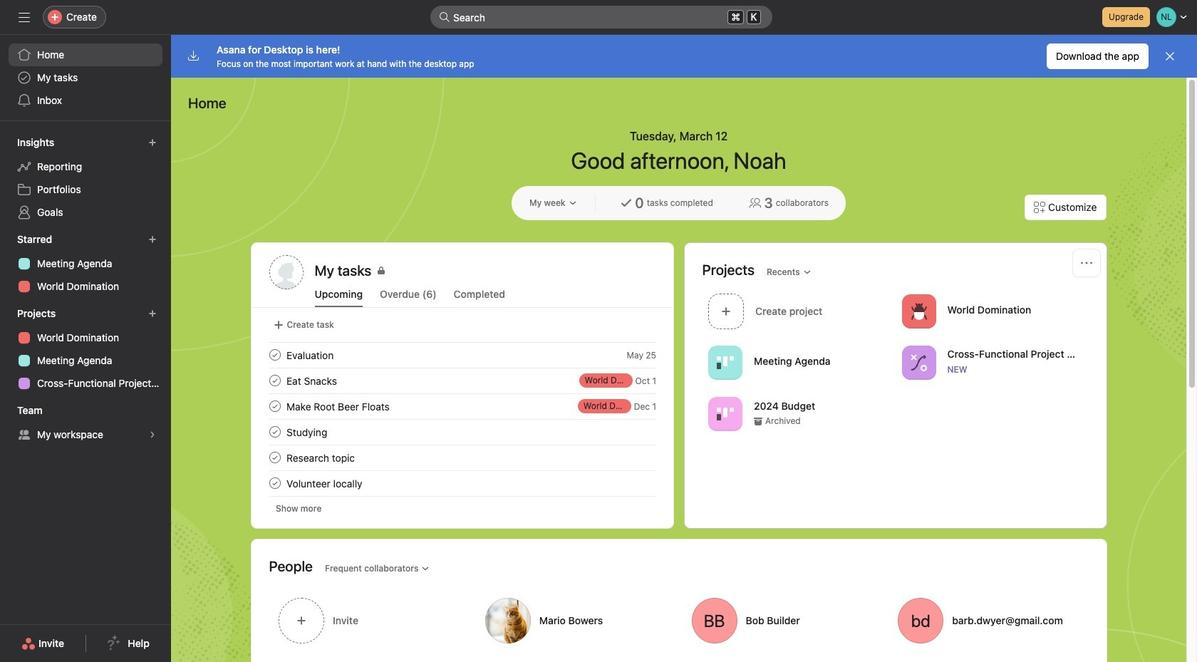 Task type: describe. For each thing, give the bounding box(es) containing it.
3 mark complete checkbox from the top
[[266, 398, 283, 415]]

5 mark complete checkbox from the top
[[266, 475, 283, 492]]

1 mark complete image from the top
[[266, 346, 283, 364]]

mark complete image for mark complete option
[[266, 423, 283, 441]]

see details, my workspace image
[[148, 431, 157, 439]]

new project or portfolio image
[[148, 309, 157, 318]]

starred element
[[0, 227, 171, 301]]

4 mark complete checkbox from the top
[[266, 449, 283, 466]]

bug image
[[910, 303, 927, 320]]

board image
[[717, 354, 734, 371]]

new insights image
[[148, 138, 157, 147]]

2 mark complete checkbox from the top
[[266, 372, 283, 389]]

4 mark complete image from the top
[[266, 475, 283, 492]]

projects element
[[0, 301, 171, 398]]

3 mark complete image from the top
[[266, 449, 283, 466]]

Search tasks, projects, and more text field
[[431, 6, 773, 29]]

add profile photo image
[[269, 255, 303, 289]]

2 mark complete image from the top
[[266, 372, 283, 389]]

board image
[[717, 405, 734, 422]]

dismiss image
[[1165, 51, 1176, 62]]

prominent image
[[439, 11, 451, 23]]

line_and_symbols image
[[910, 354, 927, 371]]



Task type: vqa. For each thing, say whether or not it's contained in the screenshot.
1st Mark complete image from the top of the page
yes



Task type: locate. For each thing, give the bounding box(es) containing it.
mark complete image
[[266, 346, 283, 364], [266, 372, 283, 389], [266, 449, 283, 466], [266, 475, 283, 492]]

1 mark complete checkbox from the top
[[266, 346, 283, 364]]

Mark complete checkbox
[[266, 423, 283, 441]]

mark complete image for third mark complete checkbox from the bottom
[[266, 398, 283, 415]]

None field
[[431, 6, 773, 29]]

mark complete image
[[266, 398, 283, 415], [266, 423, 283, 441]]

insights element
[[0, 130, 171, 227]]

0 vertical spatial mark complete image
[[266, 398, 283, 415]]

teams element
[[0, 398, 171, 449]]

hide sidebar image
[[19, 11, 30, 23]]

2 mark complete image from the top
[[266, 423, 283, 441]]

1 mark complete image from the top
[[266, 398, 283, 415]]

global element
[[0, 35, 171, 120]]

Mark complete checkbox
[[266, 346, 283, 364], [266, 372, 283, 389], [266, 398, 283, 415], [266, 449, 283, 466], [266, 475, 283, 492]]

add items to starred image
[[148, 235, 157, 244]]

actions image
[[1081, 257, 1092, 269]]

1 vertical spatial mark complete image
[[266, 423, 283, 441]]



